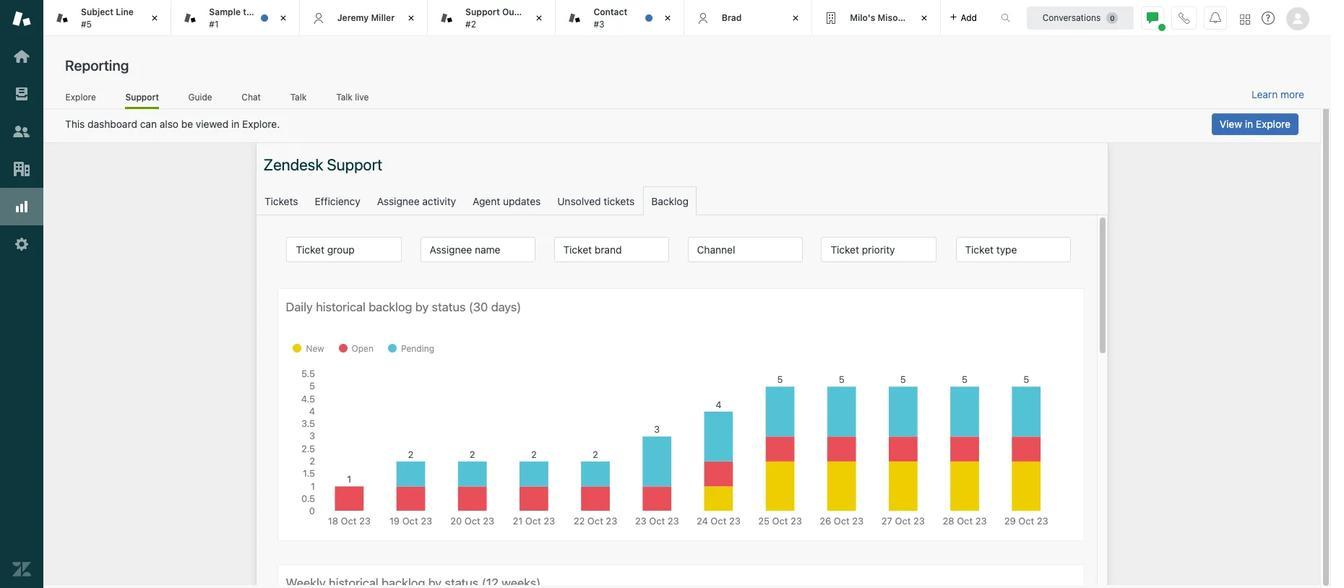 Task type: vqa. For each thing, say whether or not it's contained in the screenshot.
Support Outreach #2
yes



Task type: locate. For each thing, give the bounding box(es) containing it.
zendesk support image
[[12, 9, 31, 28]]

tab containing contact
[[556, 0, 684, 36]]

close image inside jeremy miller tab
[[404, 11, 419, 25]]

jeremy
[[337, 12, 369, 23]]

0 horizontal spatial support
[[125, 91, 159, 102]]

4 tab from the left
[[812, 0, 941, 36]]

5 close image from the left
[[789, 11, 803, 25]]

explore
[[65, 91, 96, 102], [1256, 118, 1291, 130]]

jeremy miller tab
[[300, 0, 428, 36]]

1 close image from the left
[[148, 11, 162, 25]]

support up #2
[[466, 7, 500, 17]]

brad
[[722, 12, 742, 23]]

0 horizontal spatial in
[[231, 118, 239, 130]]

dashboard
[[88, 118, 137, 130]]

1 horizontal spatial in
[[1245, 118, 1253, 130]]

support link
[[125, 91, 159, 109]]

2 close image from the left
[[404, 11, 419, 25]]

close image
[[276, 11, 290, 25]]

1 horizontal spatial explore
[[1256, 118, 1291, 130]]

explore down learn more link
[[1256, 118, 1291, 130]]

support up can at left top
[[125, 91, 159, 102]]

0 vertical spatial support
[[466, 7, 500, 17]]

jeremy miller
[[337, 12, 395, 23]]

close image
[[148, 11, 162, 25], [404, 11, 419, 25], [532, 11, 547, 25], [660, 11, 675, 25], [789, 11, 803, 25], [917, 11, 931, 25]]

live
[[355, 91, 369, 102]]

chat
[[242, 91, 261, 102]]

2 tab from the left
[[428, 0, 556, 36]]

in
[[231, 118, 239, 130], [1245, 118, 1253, 130]]

close image left add popup button
[[917, 11, 931, 25]]

talk for talk live
[[336, 91, 353, 102]]

1 horizontal spatial support
[[466, 7, 500, 17]]

zendesk products image
[[1240, 14, 1250, 24]]

talk right the chat
[[290, 91, 307, 102]]

#5
[[81, 18, 92, 29]]

get started image
[[12, 47, 31, 66]]

add button
[[941, 0, 986, 35]]

1 talk from the left
[[290, 91, 307, 102]]

6 close image from the left
[[917, 11, 931, 25]]

3 tab from the left
[[556, 0, 684, 36]]

0 horizontal spatial talk
[[290, 91, 307, 102]]

#2
[[466, 18, 476, 29]]

talk
[[290, 91, 307, 102], [336, 91, 353, 102]]

explore.
[[242, 118, 280, 130]]

in right viewed
[[231, 118, 239, 130]]

miller
[[371, 12, 395, 23]]

1 vertical spatial explore
[[1256, 118, 1291, 130]]

close image left #3
[[532, 11, 547, 25]]

support inside support outreach #2
[[466, 7, 500, 17]]

more
[[1281, 88, 1305, 100]]

1 vertical spatial support
[[125, 91, 159, 102]]

notifications image
[[1210, 12, 1221, 23]]

2 talk from the left
[[336, 91, 353, 102]]

guide
[[188, 91, 212, 102]]

add
[[961, 12, 977, 23]]

can
[[140, 118, 157, 130]]

brad tab
[[684, 0, 812, 36]]

1 horizontal spatial talk
[[336, 91, 353, 102]]

0 horizontal spatial explore
[[65, 91, 96, 102]]

reporting image
[[12, 197, 31, 216]]

view
[[1220, 118, 1242, 130]]

subject
[[81, 7, 113, 17]]

support for support
[[125, 91, 159, 102]]

views image
[[12, 85, 31, 103]]

2 in from the left
[[1245, 118, 1253, 130]]

tab
[[43, 0, 172, 36], [428, 0, 556, 36], [556, 0, 684, 36], [812, 0, 941, 36]]

#1 tab
[[172, 0, 300, 36]]

talk live
[[336, 91, 369, 102]]

close image right miller
[[404, 11, 419, 25]]

talk left live
[[336, 91, 353, 102]]

support
[[466, 7, 500, 17], [125, 91, 159, 102]]

explore up "this"
[[65, 91, 96, 102]]

#3
[[594, 18, 605, 29]]

close image right contact #3 at the top of page
[[660, 11, 675, 25]]

in right view
[[1245, 118, 1253, 130]]

close image right line
[[148, 11, 162, 25]]

close image right brad
[[789, 11, 803, 25]]

1 tab from the left
[[43, 0, 172, 36]]

0 vertical spatial explore
[[65, 91, 96, 102]]

tabs tab list
[[43, 0, 986, 36]]

close image inside brad tab
[[789, 11, 803, 25]]



Task type: describe. For each thing, give the bounding box(es) containing it.
admin image
[[12, 235, 31, 254]]

contact #3
[[594, 7, 628, 29]]

4 close image from the left
[[660, 11, 675, 25]]

button displays agent's chat status as online. image
[[1147, 12, 1159, 23]]

customers image
[[12, 122, 31, 141]]

tab containing support outreach
[[428, 0, 556, 36]]

viewed
[[196, 118, 229, 130]]

3 close image from the left
[[532, 11, 547, 25]]

conversations
[[1043, 12, 1101, 23]]

talk for talk
[[290, 91, 307, 102]]

also
[[160, 118, 179, 130]]

view in explore button
[[1212, 113, 1299, 135]]

contact
[[594, 7, 628, 17]]

be
[[181, 118, 193, 130]]

explore link
[[65, 91, 96, 107]]

organizations image
[[12, 160, 31, 179]]

explore inside view in explore button
[[1256, 118, 1291, 130]]

get help image
[[1262, 12, 1275, 25]]

reporting
[[65, 57, 129, 74]]

learn more link
[[1252, 88, 1305, 101]]

subject line #5
[[81, 7, 134, 29]]

main element
[[0, 0, 43, 588]]

this dashboard can also be viewed in explore.
[[65, 118, 280, 130]]

learn more
[[1252, 88, 1305, 100]]

in inside button
[[1245, 118, 1253, 130]]

#1
[[209, 18, 219, 29]]

talk live link
[[336, 91, 369, 107]]

support outreach #2
[[466, 7, 542, 29]]

outreach
[[502, 7, 542, 17]]

explore inside explore link
[[65, 91, 96, 102]]

line
[[116, 7, 134, 17]]

conversations button
[[1027, 6, 1134, 29]]

view in explore
[[1220, 118, 1291, 130]]

tab containing subject line
[[43, 0, 172, 36]]

1 in from the left
[[231, 118, 239, 130]]

guide link
[[188, 91, 212, 107]]

chat link
[[241, 91, 261, 107]]

talk link
[[290, 91, 307, 107]]

zendesk image
[[12, 560, 31, 579]]

support for support outreach #2
[[466, 7, 500, 17]]

learn
[[1252, 88, 1278, 100]]

this
[[65, 118, 85, 130]]



